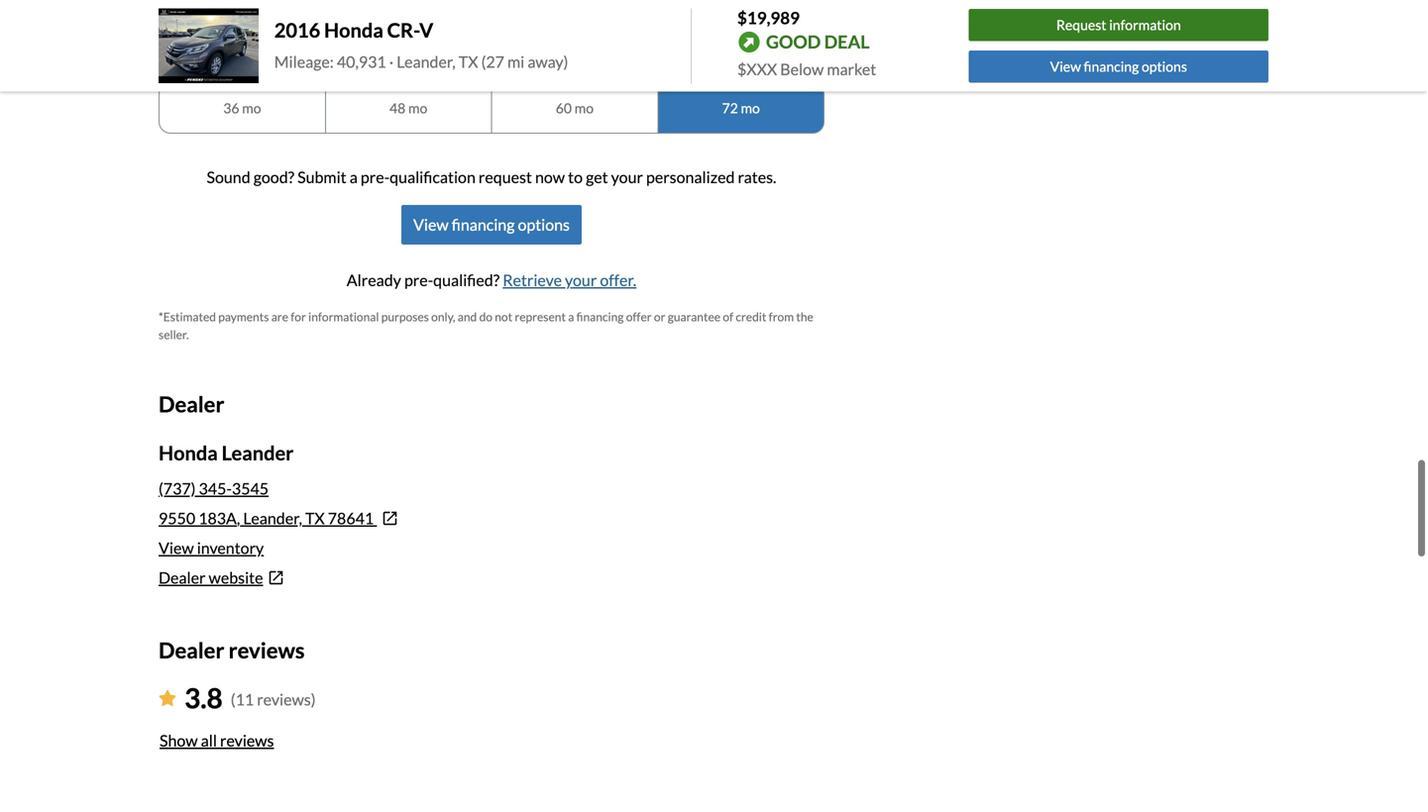 Task type: locate. For each thing, give the bounding box(es) containing it.
view down 9550
[[159, 539, 194, 558]]

(737) 345-3545
[[159, 479, 269, 499]]

mo right 48
[[408, 100, 427, 117]]

dealer up '3.8'
[[159, 638, 224, 664]]

·
[[389, 52, 394, 71]]

view financing options button down request information button
[[969, 50, 1269, 83]]

9550 183a , leander, tx 78641
[[159, 509, 374, 528]]

for
[[291, 310, 306, 324]]

1 vertical spatial view financing options button
[[401, 205, 582, 245]]

0 vertical spatial a
[[350, 168, 358, 187]]

good deal
[[766, 31, 870, 53]]

show all reviews
[[160, 731, 274, 751]]

term
[[191, 58, 220, 75]]

750-850
[[714, 8, 767, 25]]

view for the left view financing options button
[[413, 215, 449, 235]]

*estimated
[[159, 310, 216, 324]]

request
[[479, 168, 532, 187]]

*estimated payments are for informational purposes only, and do not represent a financing offer or guarantee of credit from the seller.
[[159, 310, 813, 342]]

leander
[[222, 442, 294, 465]]

pre- up purposes
[[404, 271, 433, 290]]

rates.
[[738, 168, 776, 187]]

mo right 36 at the left top of the page
[[242, 100, 261, 117]]

78641
[[328, 509, 374, 528]]

honda inside 2016 honda cr-v mileage: 40,931 · leander, tx (27 mi away)
[[324, 18, 383, 42]]

view inventory
[[159, 539, 264, 558]]

0 vertical spatial tx
[[459, 52, 478, 71]]

0 vertical spatial options
[[1142, 58, 1187, 75]]

40,931
[[337, 52, 386, 71]]

view financing options down sound good? submit a pre-qualification request now to get your personalized rates.
[[413, 215, 570, 235]]

your left 'offer.'
[[565, 271, 597, 290]]

0 horizontal spatial view financing options
[[413, 215, 570, 235]]

1 horizontal spatial your
[[611, 168, 643, 187]]

reviews right the all
[[220, 731, 274, 751]]

reviews up 3.8 (11 reviews)
[[229, 638, 305, 664]]

2 horizontal spatial view
[[1050, 58, 1081, 75]]

a right submit
[[350, 168, 358, 187]]

0 horizontal spatial tx
[[305, 509, 325, 528]]

0 vertical spatial view financing options button
[[969, 50, 1269, 83]]

loan term
[[159, 58, 220, 75]]

financing down request information button
[[1084, 58, 1139, 75]]

tx inside 2016 honda cr-v mileage: 40,931 · leander, tx (27 mi away)
[[459, 52, 478, 71]]

1 horizontal spatial tx
[[459, 52, 478, 71]]

0 horizontal spatial pre-
[[361, 168, 390, 187]]

dealer website link
[[159, 566, 825, 590]]

0 vertical spatial view financing options
[[1050, 58, 1187, 75]]

cr-
[[387, 18, 419, 42]]

leander, right ,
[[243, 509, 302, 528]]

website
[[209, 568, 263, 588]]

3 dealer from the top
[[159, 638, 224, 664]]

3.8
[[184, 682, 223, 715]]

loan
[[159, 58, 188, 75]]

options down now
[[518, 215, 570, 235]]

1 horizontal spatial financing
[[576, 310, 624, 324]]

1 vertical spatial view
[[413, 215, 449, 235]]

2 vertical spatial view
[[159, 539, 194, 558]]

1 horizontal spatial view financing options
[[1050, 58, 1187, 75]]

options down information in the top right of the page
[[1142, 58, 1187, 75]]

mo
[[242, 100, 261, 117], [408, 100, 427, 117], [575, 100, 594, 117], [741, 100, 760, 117]]

pre- right submit
[[361, 168, 390, 187]]

dealer
[[159, 392, 224, 417], [159, 568, 206, 588], [159, 638, 224, 664]]

already
[[347, 271, 401, 290]]

1 vertical spatial leander,
[[243, 509, 302, 528]]

options
[[1142, 58, 1187, 75], [518, 215, 570, 235]]

tx left (27
[[459, 52, 478, 71]]

honda up (737)
[[159, 442, 218, 465]]

honda up "40,931"
[[324, 18, 383, 42]]

1 horizontal spatial leander,
[[397, 52, 456, 71]]

view financing options
[[1050, 58, 1187, 75], [413, 215, 570, 235]]

financing
[[1084, 58, 1139, 75], [452, 215, 515, 235], [576, 310, 624, 324]]

0 horizontal spatial leander,
[[243, 509, 302, 528]]

a inside '*estimated payments are for informational purposes only, and do not represent a financing offer or guarantee of credit from the seller.'
[[568, 310, 574, 324]]

inventory
[[197, 539, 264, 558]]

mi
[[507, 52, 525, 71]]

view financing options button
[[969, 50, 1269, 83], [401, 205, 582, 245]]

honda leander
[[159, 442, 294, 465]]

1 vertical spatial view financing options
[[413, 215, 570, 235]]

dealer down view inventory 'link'
[[159, 568, 206, 588]]

view financing options down request information button
[[1050, 58, 1187, 75]]

reviews
[[229, 638, 305, 664], [220, 731, 274, 751]]

represent
[[515, 310, 566, 324]]

2 mo from the left
[[408, 100, 427, 117]]

tx left 78641 at bottom
[[305, 509, 325, 528]]

1 vertical spatial dealer
[[159, 568, 206, 588]]

view down 'request'
[[1050, 58, 1081, 75]]

financing left offer
[[576, 310, 624, 324]]

tx
[[459, 52, 478, 71], [305, 509, 325, 528]]

do
[[479, 310, 493, 324]]

1 horizontal spatial honda
[[324, 18, 383, 42]]

get
[[586, 168, 608, 187]]

leander, down v
[[397, 52, 456, 71]]

2016 honda cr-v image
[[159, 8, 258, 83]]

1 horizontal spatial view
[[413, 215, 449, 235]]

financing down sound good? submit a pre-qualification request now to get your personalized rates.
[[452, 215, 515, 235]]

view
[[1050, 58, 1081, 75], [413, 215, 449, 235], [159, 539, 194, 558]]

699
[[411, 8, 435, 25]]

1 horizontal spatial pre-
[[404, 271, 433, 290]]

are
[[271, 310, 288, 324]]

0 vertical spatial dealer
[[159, 392, 224, 417]]

show all reviews button
[[159, 719, 275, 763]]

request information button
[[969, 9, 1269, 41]]

183a
[[198, 509, 237, 528]]

1 vertical spatial a
[[568, 310, 574, 324]]

your
[[611, 168, 643, 187], [565, 271, 597, 290]]

informational
[[308, 310, 379, 324]]

dealer up honda leander
[[159, 392, 224, 417]]

leander, inside 2016 honda cr-v mileage: 40,931 · leander, tx (27 mi away)
[[397, 52, 456, 71]]

0 vertical spatial honda
[[324, 18, 383, 42]]

4 mo from the left
[[741, 100, 760, 117]]

2 vertical spatial financing
[[576, 310, 624, 324]]

0 vertical spatial view
[[1050, 58, 1081, 75]]

a right represent
[[568, 310, 574, 324]]

60 mo
[[556, 100, 594, 117]]

0 vertical spatial financing
[[1084, 58, 1139, 75]]

view financing options button down sound good? submit a pre-qualification request now to get your personalized rates.
[[401, 205, 582, 245]]

1 vertical spatial reviews
[[220, 731, 274, 751]]

and
[[458, 310, 477, 324]]

0 horizontal spatial view
[[159, 539, 194, 558]]

1 vertical spatial financing
[[452, 215, 515, 235]]

0 horizontal spatial honda
[[159, 442, 218, 465]]

0 vertical spatial leander,
[[397, 52, 456, 71]]

0 horizontal spatial financing
[[452, 215, 515, 235]]

(737)
[[159, 479, 196, 499]]

or
[[654, 310, 665, 324]]

48 mo
[[389, 100, 427, 117]]

1 horizontal spatial a
[[568, 310, 574, 324]]

0 horizontal spatial a
[[350, 168, 358, 187]]

offer
[[626, 310, 652, 324]]

dealer website
[[159, 568, 263, 588]]

mo right 72
[[741, 100, 760, 117]]

mileage:
[[274, 52, 334, 71]]

sound good? submit a pre-qualification request now to get your personalized rates.
[[207, 168, 776, 187]]

1 vertical spatial options
[[518, 215, 570, 235]]

a
[[350, 168, 358, 187], [568, 310, 574, 324]]

your right get
[[611, 168, 643, 187]]

qualification
[[390, 168, 476, 187]]

2 dealer from the top
[[159, 568, 206, 588]]

request information
[[1056, 17, 1181, 33]]

honda
[[324, 18, 383, 42], [159, 442, 218, 465]]

1 vertical spatial honda
[[159, 442, 218, 465]]

36 mo
[[223, 100, 261, 117]]

2 vertical spatial dealer
[[159, 638, 224, 664]]

view financing options for the rightmost view financing options button
[[1050, 58, 1187, 75]]

all
[[201, 731, 217, 751]]

(11
[[231, 691, 254, 710]]

pre-
[[361, 168, 390, 187], [404, 271, 433, 290]]

1 vertical spatial your
[[565, 271, 597, 290]]

mo right 60
[[575, 100, 594, 117]]

view down qualification
[[413, 215, 449, 235]]

0 horizontal spatial view financing options button
[[401, 205, 582, 245]]

1 vertical spatial pre-
[[404, 271, 433, 290]]

1 dealer from the top
[[159, 392, 224, 417]]

mo for 48 mo
[[408, 100, 427, 117]]

1 mo from the left
[[242, 100, 261, 117]]

2 horizontal spatial financing
[[1084, 58, 1139, 75]]

3 mo from the left
[[575, 100, 594, 117]]



Task type: describe. For each thing, give the bounding box(es) containing it.
1 horizontal spatial options
[[1142, 58, 1187, 75]]

72 mo
[[722, 100, 760, 117]]

dealer for dealer reviews
[[159, 638, 224, 664]]

dealer for dealer
[[159, 392, 224, 417]]

below
[[780, 59, 824, 79]]

good
[[766, 31, 821, 53]]

9550
[[159, 509, 195, 528]]

2016 honda cr-v mileage: 40,931 · leander, tx (27 mi away)
[[274, 18, 568, 71]]

sound
[[207, 168, 250, 187]]

1 horizontal spatial view financing options button
[[969, 50, 1269, 83]]

dealer reviews
[[159, 638, 305, 664]]

reviews inside button
[[220, 731, 274, 751]]

information
[[1109, 17, 1181, 33]]

v
[[419, 18, 433, 42]]

dealer for dealer website
[[159, 568, 206, 588]]

financing inside '*estimated payments are for informational purposes only, and do not represent a financing offer or guarantee of credit from the seller.'
[[576, 310, 624, 324]]

<640
[[226, 8, 258, 25]]

view for the rightmost view financing options button
[[1050, 58, 1081, 75]]

0 horizontal spatial your
[[565, 271, 597, 290]]

345-
[[199, 479, 232, 499]]

36
[[223, 100, 239, 117]]

market
[[827, 59, 876, 79]]

show
[[160, 731, 198, 751]]

3.8 (11 reviews)
[[184, 682, 316, 715]]

retrieve your offer. link
[[503, 271, 636, 290]]

641-
[[382, 8, 411, 25]]

view inventory link
[[159, 539, 264, 558]]

already pre-qualified? retrieve your offer.
[[347, 271, 636, 290]]

mo for 72 mo
[[741, 100, 760, 117]]

641-699
[[382, 8, 435, 25]]

credit
[[736, 310, 766, 324]]

3545
[[232, 479, 269, 499]]

honda leander link
[[159, 442, 294, 465]]

the
[[796, 310, 813, 324]]

payments
[[218, 310, 269, 324]]

$xxx
[[737, 59, 777, 79]]

request
[[1056, 17, 1107, 33]]

submit
[[297, 168, 347, 187]]

750-
[[714, 8, 743, 25]]

purposes
[[381, 310, 429, 324]]

$19,989
[[737, 7, 800, 28]]

seller.
[[159, 328, 189, 342]]

$xxx below market
[[737, 59, 876, 79]]

financing for the left view financing options button
[[452, 215, 515, 235]]

to
[[568, 168, 583, 187]]

financing for the rightmost view financing options button
[[1084, 58, 1139, 75]]

1 vertical spatial tx
[[305, 509, 325, 528]]

star image
[[159, 691, 176, 707]]

0 vertical spatial pre-
[[361, 168, 390, 187]]

retrieve
[[503, 271, 562, 290]]

guarantee
[[668, 310, 721, 324]]

not
[[495, 310, 512, 324]]

away)
[[528, 52, 568, 71]]

only,
[[431, 310, 455, 324]]

offer.
[[600, 271, 636, 290]]

(27
[[481, 52, 504, 71]]

48
[[389, 100, 406, 117]]

good?
[[253, 168, 294, 187]]

deal
[[824, 31, 870, 53]]

,
[[237, 509, 240, 528]]

now
[[535, 168, 565, 187]]

reviews)
[[257, 691, 316, 710]]

850
[[743, 8, 767, 25]]

0 vertical spatial your
[[611, 168, 643, 187]]

mo for 60 mo
[[575, 100, 594, 117]]

view financing options for the left view financing options button
[[413, 215, 570, 235]]

from
[[769, 310, 794, 324]]

mo for 36 mo
[[242, 100, 261, 117]]

0 horizontal spatial options
[[518, 215, 570, 235]]

2016
[[274, 18, 320, 42]]

72
[[722, 100, 738, 117]]

(737) 345-3545 link
[[159, 479, 269, 499]]

of
[[723, 310, 733, 324]]

personalized
[[646, 168, 735, 187]]

60
[[556, 100, 572, 117]]

0 vertical spatial reviews
[[229, 638, 305, 664]]

qualified?
[[433, 271, 500, 290]]



Task type: vqa. For each thing, say whether or not it's contained in the screenshot.
We compared this car with similar 2022 Nissan Altima based on price, mileage, features, condition, dealer reputation, and other factors.
no



